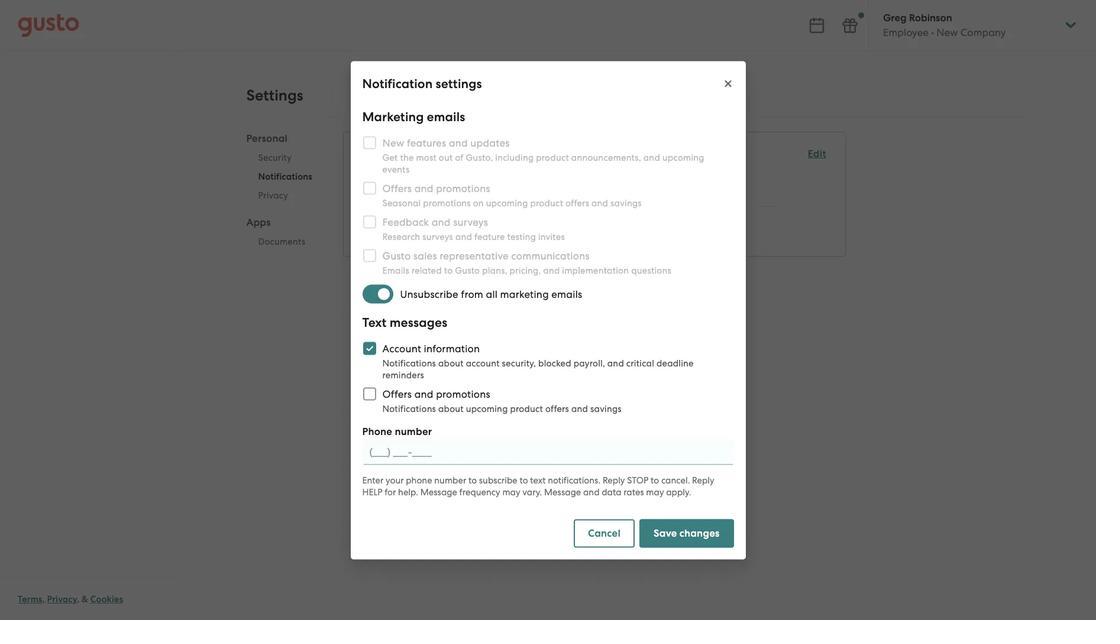 Task type: vqa. For each thing, say whether or not it's contained in the screenshot.
rightmost ,
yes



Task type: describe. For each thing, give the bounding box(es) containing it.
notification settings dialog
[[350, 61, 746, 560]]

notification settings
[[362, 76, 482, 91]]

out
[[439, 152, 453, 163]]

cancel
[[588, 527, 621, 539]]

notification
[[362, 76, 433, 91]]

gusto
[[455, 265, 480, 276]]

most
[[416, 152, 437, 163]]

product inside get the most out of gusto, including product announcements, and upcoming events
[[536, 152, 569, 163]]

events
[[382, 164, 410, 175]]

to left text
[[520, 475, 528, 486]]

marketing emails
[[362, 109, 465, 124]]

vary.
[[523, 487, 542, 497]]

and up 'text messages' element on the top of the page
[[592, 198, 608, 208]]

all
[[363, 186, 374, 198]]

account information
[[382, 342, 480, 354]]

offers
[[382, 388, 412, 400]]

unsubscribe
[[400, 288, 458, 300]]

research
[[382, 231, 420, 242]]

documents link
[[246, 232, 324, 251]]

marketing
[[500, 288, 549, 300]]

cookies
[[90, 594, 123, 605]]

cancel button
[[574, 519, 635, 548]]

1 reply from the left
[[603, 475, 625, 486]]

marketing emails all emails
[[363, 171, 446, 198]]

seasonal promotions on upcoming product offers and savings
[[382, 198, 642, 208]]

blocked
[[538, 358, 571, 369]]

marketing for marketing emails
[[362, 109, 424, 124]]

1 vertical spatial promotions
[[436, 388, 490, 400]]

save changes
[[654, 527, 720, 539]]

all
[[486, 288, 498, 300]]

save
[[654, 527, 677, 539]]

gusto navigation element
[[0, 51, 177, 98]]

1 vertical spatial privacy link
[[47, 594, 77, 605]]

frequency
[[459, 487, 500, 497]]

on
[[473, 198, 484, 208]]

text for text messages none
[[363, 214, 382, 227]]

emails down settings
[[427, 109, 465, 124]]

settings
[[246, 86, 303, 105]]

offers and promotions
[[382, 388, 490, 400]]

reminders
[[382, 370, 424, 380]]

emails related to gusto plans, pricing, and implementation questions
[[382, 265, 671, 276]]

account
[[382, 342, 421, 354]]

from
[[461, 288, 483, 300]]

invites
[[538, 231, 565, 242]]

1 vertical spatial upcoming
[[486, 198, 528, 208]]

group containing personal
[[246, 132, 324, 255]]

to up frequency
[[468, 475, 477, 486]]

and right offers at the left of page
[[414, 388, 433, 400]]

none
[[363, 229, 388, 241]]

1 , from the left
[[42, 594, 45, 605]]

related
[[412, 265, 442, 276]]

about for and
[[438, 403, 464, 414]]

pricing,
[[510, 265, 541, 276]]

cancel.
[[661, 475, 690, 486]]

text
[[530, 475, 546, 486]]

save changes button
[[639, 519, 734, 548]]

apply.
[[666, 487, 691, 497]]

plans,
[[482, 265, 507, 276]]

subscribe
[[479, 475, 517, 486]]

notifications inside group
[[363, 147, 438, 163]]

cookies button
[[90, 593, 123, 607]]

phone
[[362, 425, 392, 438]]

2 reply from the left
[[692, 475, 714, 486]]

Offers and promotions checkbox
[[356, 381, 382, 407]]

Phone number text field
[[362, 439, 734, 465]]

notifications.
[[548, 475, 601, 486]]

information
[[424, 342, 480, 354]]

questions
[[631, 265, 671, 276]]

get the most out of gusto, including product announcements, and upcoming events
[[382, 152, 704, 175]]

upcoming inside get the most out of gusto, including product announcements, and upcoming events
[[662, 152, 704, 163]]

and right pricing,
[[543, 265, 560, 276]]

terms
[[18, 594, 42, 605]]

deadline
[[657, 358, 694, 369]]

and inside get the most out of gusto, including product announcements, and upcoming events
[[643, 152, 660, 163]]

research surveys and feature testing invites
[[382, 231, 565, 242]]

get
[[382, 152, 398, 163]]

help.
[[398, 487, 418, 497]]

emails
[[382, 265, 409, 276]]

text for text messages
[[362, 315, 387, 330]]

2 message from the left
[[544, 487, 581, 497]]

unsubscribe from all marketing emails
[[400, 288, 582, 300]]

feature
[[474, 231, 505, 242]]

security link
[[246, 148, 324, 167]]

security,
[[502, 358, 536, 369]]

notifications link
[[246, 167, 324, 186]]

and left feature
[[455, 231, 472, 242]]

notifications inside notifications about account security, blocked payroll, and critical deadline reminders
[[382, 358, 436, 369]]

notifications about account security, blocked payroll, and critical deadline reminders
[[382, 358, 694, 380]]

seasonal
[[382, 198, 421, 208]]



Task type: locate. For each thing, give the bounding box(es) containing it.
0 horizontal spatial number
[[395, 425, 432, 438]]

and inside notifications about account security, blocked payroll, and critical deadline reminders
[[607, 358, 624, 369]]

0 vertical spatial privacy
[[258, 190, 288, 201]]

phone
[[406, 475, 432, 486]]

product
[[536, 152, 569, 163], [530, 198, 563, 208], [510, 403, 543, 414]]

1 vertical spatial savings
[[590, 403, 622, 414]]

and right announcements,
[[643, 152, 660, 163]]

and left data
[[583, 487, 600, 497]]

enter
[[362, 475, 384, 486]]

0 horizontal spatial reply
[[603, 475, 625, 486]]

messages for text messages
[[390, 315, 447, 330]]

implementation
[[562, 265, 629, 276]]

text inside the text messages none
[[363, 214, 382, 227]]

for
[[385, 487, 396, 497]]

home image
[[18, 13, 79, 37]]

1 horizontal spatial may
[[646, 487, 664, 497]]

emails down implementation
[[551, 288, 582, 300]]

settings
[[436, 76, 482, 91]]

terms , privacy , & cookies
[[18, 594, 123, 605]]

notifications up events
[[363, 147, 438, 163]]

1 about from the top
[[438, 358, 464, 369]]

list
[[363, 170, 826, 242]]

notifications about upcoming product offers and savings
[[382, 403, 622, 414]]

messages up 'account information' on the left bottom
[[390, 315, 447, 330]]

&
[[82, 594, 88, 605]]

about inside notifications about account security, blocked payroll, and critical deadline reminders
[[438, 358, 464, 369]]

1 vertical spatial product
[[530, 198, 563, 208]]

0 horizontal spatial message
[[420, 487, 457, 497]]

0 vertical spatial number
[[395, 425, 432, 438]]

2 text from the top
[[362, 315, 387, 330]]

1 horizontal spatial privacy
[[258, 190, 288, 201]]

message
[[420, 487, 457, 497], [544, 487, 581, 497]]

announcements,
[[571, 152, 641, 163]]

product up invites
[[530, 198, 563, 208]]

offers
[[566, 198, 589, 208], [545, 403, 569, 414]]

emails
[[427, 109, 465, 124], [415, 171, 446, 183], [377, 186, 407, 198], [551, 288, 582, 300]]

text messages
[[362, 315, 447, 330]]

privacy down notifications link
[[258, 190, 288, 201]]

surveys
[[422, 231, 453, 242]]

marketing for marketing emails all emails
[[363, 171, 412, 183]]

including
[[495, 152, 534, 163]]

savings
[[610, 198, 642, 208], [590, 403, 622, 414]]

product down notifications about account security, blocked payroll, and critical deadline reminders
[[510, 403, 543, 414]]

0 vertical spatial about
[[438, 358, 464, 369]]

text messages none
[[363, 214, 432, 241]]

0 horizontal spatial may
[[502, 487, 520, 497]]

2 about from the top
[[438, 403, 464, 414]]

notifications group
[[363, 147, 826, 242]]

1 vertical spatial number
[[434, 475, 466, 486]]

to left gusto
[[444, 265, 453, 276]]

1 horizontal spatial reply
[[692, 475, 714, 486]]

0 vertical spatial privacy link
[[246, 186, 324, 205]]

about down offers and promotions
[[438, 403, 464, 414]]

0 horizontal spatial privacy link
[[47, 594, 77, 605]]

may down stop
[[646, 487, 664, 497]]

number inside enter your phone number to subscribe to text notifications. reply stop to cancel. reply help for help. message frequency may vary. message and data rates may apply.
[[434, 475, 466, 486]]

,
[[42, 594, 45, 605], [77, 594, 79, 605]]

notifications
[[363, 147, 438, 163], [258, 172, 312, 182], [382, 358, 436, 369], [382, 403, 436, 414]]

0 vertical spatial offers
[[566, 198, 589, 208]]

2 , from the left
[[77, 594, 79, 605]]

stop
[[627, 475, 649, 486]]

Unsubscribe from all marketing emails checkbox
[[362, 281, 400, 307]]

reply
[[603, 475, 625, 486], [692, 475, 714, 486]]

marketing inside the marketing emails all emails
[[363, 171, 412, 183]]

1 vertical spatial privacy
[[47, 594, 77, 605]]

0 horizontal spatial privacy
[[47, 594, 77, 605]]

0 vertical spatial product
[[536, 152, 569, 163]]

notifications up the "reminders"
[[382, 358, 436, 369]]

0 vertical spatial promotions
[[423, 198, 471, 208]]

group
[[246, 132, 324, 255]]

0 vertical spatial savings
[[610, 198, 642, 208]]

payroll,
[[574, 358, 605, 369]]

2 marketing from the top
[[363, 171, 412, 183]]

your
[[386, 475, 404, 486]]

marketing inside notification settings dialog
[[362, 109, 424, 124]]

0 vertical spatial text
[[363, 214, 382, 227]]

documents
[[258, 237, 305, 247]]

2 may from the left
[[646, 487, 664, 497]]

emails down events
[[377, 186, 407, 198]]

may down "subscribe"
[[502, 487, 520, 497]]

security
[[258, 153, 292, 163]]

reply up data
[[603, 475, 625, 486]]

enter your phone number to subscribe to text notifications. reply stop to cancel. reply help for help. message frequency may vary. message and data rates may apply.
[[362, 475, 714, 497]]

1 horizontal spatial ,
[[77, 594, 79, 605]]

promotions
[[423, 198, 471, 208], [436, 388, 490, 400]]

1 vertical spatial about
[[438, 403, 464, 414]]

promotions down account
[[436, 388, 490, 400]]

critical
[[626, 358, 654, 369]]

number
[[395, 425, 432, 438], [434, 475, 466, 486]]

0 vertical spatial messages
[[385, 214, 432, 227]]

changes
[[680, 527, 720, 539]]

1 vertical spatial marketing
[[363, 171, 412, 183]]

1 marketing from the top
[[362, 109, 424, 124]]

0 vertical spatial upcoming
[[662, 152, 704, 163]]

reply right cancel.
[[692, 475, 714, 486]]

savings up 'text messages' element on the top of the page
[[610, 198, 642, 208]]

1 horizontal spatial message
[[544, 487, 581, 497]]

of
[[455, 152, 464, 163]]

marketing emails element
[[363, 170, 826, 206]]

1 may from the left
[[502, 487, 520, 497]]

savings down payroll,
[[590, 403, 622, 414]]

about down information
[[438, 358, 464, 369]]

personal
[[246, 133, 288, 145]]

phone number
[[362, 425, 432, 438]]

emails down 'most'
[[415, 171, 446, 183]]

rates
[[624, 487, 644, 497]]

gusto,
[[466, 152, 493, 163]]

privacy left &
[[47, 594, 77, 605]]

product right including at the top
[[536, 152, 569, 163]]

offers up 'text messages' element on the top of the page
[[566, 198, 589, 208]]

notifications down security link
[[258, 172, 312, 182]]

text up none
[[363, 214, 382, 227]]

2 vertical spatial product
[[510, 403, 543, 414]]

help
[[362, 487, 382, 497]]

and left critical
[[607, 358, 624, 369]]

message down phone
[[420, 487, 457, 497]]

promotions left on
[[423, 198, 471, 208]]

0 horizontal spatial ,
[[42, 594, 45, 605]]

privacy link down security link
[[246, 186, 324, 205]]

text inside notification settings dialog
[[362, 315, 387, 330]]

edit
[[808, 148, 826, 160]]

list containing marketing emails
[[363, 170, 826, 242]]

account menu element
[[868, 0, 1078, 50]]

messages inside notification settings dialog
[[390, 315, 447, 330]]

messages inside the text messages none
[[385, 214, 432, 227]]

offers down notifications about account security, blocked payroll, and critical deadline reminders
[[545, 403, 569, 414]]

0 vertical spatial marketing
[[362, 109, 424, 124]]

1 horizontal spatial number
[[434, 475, 466, 486]]

apps
[[246, 216, 271, 229]]

2 vertical spatial upcoming
[[466, 403, 508, 414]]

account
[[466, 358, 500, 369]]

about
[[438, 358, 464, 369], [438, 403, 464, 414]]

testing
[[507, 231, 536, 242]]

1 message from the left
[[420, 487, 457, 497]]

privacy
[[258, 190, 288, 201], [47, 594, 77, 605]]

messages for text messages none
[[385, 214, 432, 227]]

1 vertical spatial text
[[362, 315, 387, 330]]

1 vertical spatial messages
[[390, 315, 447, 330]]

terms link
[[18, 594, 42, 605]]

data
[[602, 487, 621, 497]]

1 vertical spatial offers
[[545, 403, 569, 414]]

privacy link
[[246, 186, 324, 205], [47, 594, 77, 605]]

edit link
[[808, 148, 826, 160]]

messages up research in the left top of the page
[[385, 214, 432, 227]]

text messages element
[[363, 214, 826, 242]]

upcoming
[[662, 152, 704, 163], [486, 198, 528, 208], [466, 403, 508, 414]]

notifications down offers at the left of page
[[382, 403, 436, 414]]

marketing
[[362, 109, 424, 124], [363, 171, 412, 183]]

to right stop
[[651, 475, 659, 486]]

Account information checkbox
[[356, 335, 382, 361]]

to
[[444, 265, 453, 276], [468, 475, 477, 486], [520, 475, 528, 486], [651, 475, 659, 486]]

and down payroll,
[[571, 403, 588, 414]]

messages
[[385, 214, 432, 227], [390, 315, 447, 330]]

1 horizontal spatial privacy link
[[246, 186, 324, 205]]

marketing down notification
[[362, 109, 424, 124]]

text up account information option
[[362, 315, 387, 330]]

privacy link left &
[[47, 594, 77, 605]]

marketing down get at the left top of the page
[[363, 171, 412, 183]]

about for information
[[438, 358, 464, 369]]

and inside enter your phone number to subscribe to text notifications. reply stop to cancel. reply help for help. message frequency may vary. message and data rates may apply.
[[583, 487, 600, 497]]

message down notifications. at the bottom of the page
[[544, 487, 581, 497]]

the
[[400, 152, 414, 163]]

1 text from the top
[[363, 214, 382, 227]]



